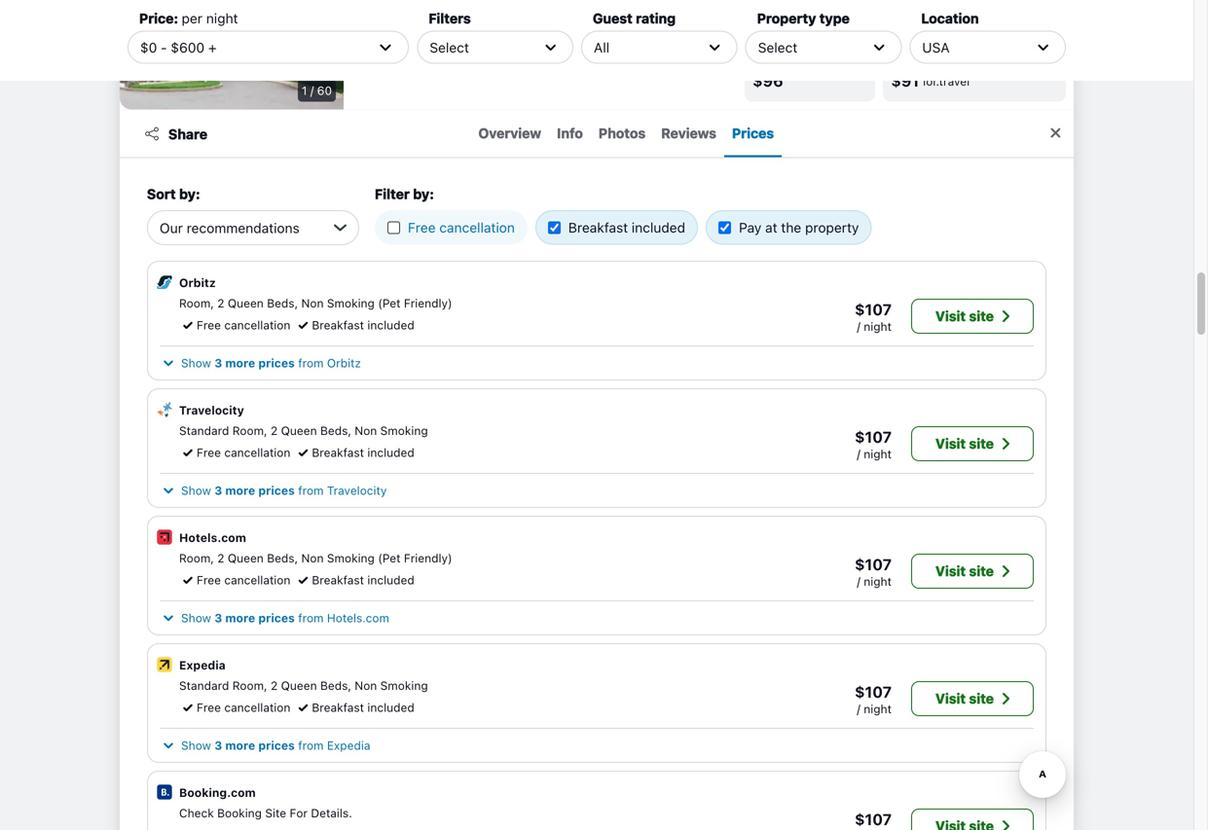 Task type: describe. For each thing, give the bounding box(es) containing it.
room, 2 queen beds, non smoking (pet friendly) for hotels.com
[[179, 552, 453, 565]]

$91
[[892, 72, 920, 90]]

1
[[302, 84, 307, 97]]

view deal button
[[921, 0, 1058, 27]]

$107 for expedia
[[855, 683, 892, 702]]

9.0 - excellent (1605 reviews)
[[352, 25, 544, 41]]

$107 / night for expedia
[[855, 683, 892, 716]]

price:
[[139, 10, 178, 26]]

free for expedia
[[197, 701, 221, 715]]

site for travelocity
[[970, 436, 995, 452]]

all
[[594, 39, 610, 55]]

breakfast for orbitz
[[312, 319, 364, 332]]

details.
[[311, 807, 352, 821]]

free cancellation button for expedia
[[179, 699, 291, 717]]

visit for orbitz
[[936, 308, 966, 324]]

free cancellation button for travelocity
[[179, 444, 291, 462]]

more for from travelocity
[[225, 484, 255, 498]]

site for orbitz
[[970, 308, 995, 324]]

breakfast included for show 3 more prices from travelocity
[[312, 446, 415, 460]]

show for show 3 more prices from hotels.com
[[181, 612, 211, 625]]

0 vertical spatial $96
[[754, 3, 792, 26]]

show 3 more prices from travelocity
[[181, 484, 387, 498]]

breakfast included inside multi-select list box
[[569, 220, 686, 236]]

queen up show 3 more prices from hotels.com
[[228, 552, 264, 565]]

breakfast included button for expedia
[[295, 699, 415, 717]]

standard room, 2 queen beds, non smoking for from expedia
[[179, 679, 428, 693]]

free for orbitz
[[197, 319, 221, 332]]

queen up show 3 more prices from travelocity
[[281, 424, 317, 438]]

$0 - $600 +
[[140, 39, 217, 55]]

sort
[[147, 186, 176, 202]]

price:
[[958, 57, 992, 71]]

cancellation for travelocity
[[224, 446, 291, 460]]

guest
[[593, 10, 633, 26]]

2 up show 3 more prices from expedia
[[271, 679, 278, 693]]

lowest
[[916, 57, 955, 71]]

beds, up show 3 more prices from travelocity
[[320, 424, 352, 438]]

prices for from travelocity
[[258, 484, 295, 498]]

more for from expedia
[[225, 739, 255, 753]]

2 up show 3 more prices from travelocity
[[271, 424, 278, 438]]

by: for filter by:
[[413, 186, 434, 202]]

booking.com check booking site for details. $107
[[179, 787, 892, 829]]

beds, up show 3 more prices from orbitz
[[267, 297, 298, 310]]

from for travelocity
[[298, 484, 324, 498]]

visit site for show 3 more prices from hotels.com
[[936, 564, 995, 580]]

share
[[169, 126, 208, 142]]

by: for sort by:
[[179, 186, 200, 202]]

0 vertical spatial travelocity
[[179, 404, 244, 417]]

$107 / night for hotels.com
[[855, 556, 892, 589]]

prices for from hotels.com
[[258, 612, 295, 625]]

(1605
[[451, 25, 488, 41]]

the
[[782, 220, 802, 236]]

our lowest price: $91 lol.travel
[[892, 57, 992, 90]]

breakfast included button for orbitz
[[295, 317, 415, 334]]

/ for expedia
[[857, 703, 861, 716]]

orbitz image
[[156, 274, 173, 291]]

show for show 3 more prices from orbitz
[[181, 357, 211, 370]]

reviews)
[[491, 25, 544, 41]]

1 vertical spatial travelocity
[[327, 484, 387, 498]]

breakfast included button for travelocity
[[295, 444, 415, 462]]

free cancellation for hotels.com
[[197, 574, 291, 587]]

free cancellation button for hotels.com
[[179, 572, 291, 589]]

$107 / night for travelocity
[[855, 428, 892, 461]]

show for show 3 more prices from expedia
[[181, 739, 211, 753]]

breakfast included button for hotels.com
[[295, 572, 415, 589]]

tab list containing overview
[[219, 111, 1034, 157]]

select for filters
[[430, 39, 469, 55]]

booking
[[217, 807, 262, 821]]

standard for expedia
[[179, 679, 229, 693]]

type
[[820, 10, 850, 26]]

at
[[766, 220, 778, 236]]

- for $0
[[161, 39, 167, 55]]

$107 for travelocity
[[855, 428, 892, 447]]

view deal
[[945, 0, 1019, 19]]

/ for hotels.com
[[857, 575, 861, 589]]

breakfast included for show 3 more prices from orbitz
[[312, 319, 415, 332]]

booking.com image
[[156, 784, 173, 802]]

cancellation for expedia
[[224, 701, 291, 715]]

expedia image
[[156, 657, 173, 674]]

photos
[[599, 125, 646, 141]]

from for hotels.com
[[298, 612, 324, 625]]

property
[[806, 220, 860, 236]]

from for orbitz
[[298, 357, 324, 370]]

9.0
[[352, 25, 373, 41]]

prices for from orbitz
[[258, 357, 295, 370]]

show 3 more prices from orbitz
[[181, 357, 361, 370]]

friendly) for orbitz
[[404, 297, 453, 310]]

night for show 3 more prices from travelocity
[[864, 448, 892, 461]]

prices
[[732, 125, 775, 141]]

prices button
[[725, 111, 782, 157]]

visit site for show 3 more prices from orbitz
[[936, 308, 995, 324]]

Pay at the property checkbox
[[719, 221, 732, 234]]

1 vertical spatial hotels.com
[[327, 612, 390, 625]]

beds, down show 3 more prices from hotels.com
[[320, 679, 352, 693]]

show 3 more prices from expedia
[[181, 739, 371, 753]]

$107 inside booking.com check booking site for details. $107
[[855, 811, 892, 829]]

multi-select list box
[[375, 203, 880, 245]]

visit site for show 3 more prices from travelocity
[[936, 436, 995, 452]]

select for property type
[[758, 39, 798, 55]]

3 for show 3 more prices from hotels.com
[[215, 612, 222, 625]]

night for show 3 more prices from hotels.com
[[864, 575, 892, 589]]

breakfast inside multi-select list box
[[569, 220, 628, 236]]

our
[[892, 57, 913, 71]]

included for travelocity
[[368, 446, 415, 460]]

excellent
[[386, 25, 448, 41]]



Task type: locate. For each thing, give the bounding box(es) containing it.
room, 2 queen beds, non smoking (pet friendly)
[[179, 297, 453, 310], [179, 552, 453, 565]]

site inside booking.com check booking site for details. $107
[[265, 807, 286, 821]]

2 room, 2 queen beds, non smoking (pet friendly) from the top
[[179, 552, 453, 565]]

beds,
[[267, 297, 298, 310], [320, 424, 352, 438], [267, 552, 298, 565], [320, 679, 352, 693]]

expedia
[[753, 57, 799, 71], [179, 659, 226, 673], [327, 739, 371, 753]]

cancellation left breakfast included checkbox
[[440, 220, 515, 236]]

show 3 more prices from hotels.com
[[181, 612, 390, 625]]

$0
[[140, 39, 157, 55]]

3 visit from the top
[[936, 564, 966, 580]]

1 breakfast included button from the top
[[295, 317, 415, 334]]

3 free cancellation button from the top
[[179, 572, 291, 589]]

filter
[[375, 186, 410, 202]]

reviews button
[[654, 111, 725, 157]]

2 visit site button from the top
[[912, 427, 1034, 462]]

4 $107 from the top
[[855, 683, 892, 702]]

4 free cancellation button from the top
[[179, 699, 291, 717]]

standard up show 3 more prices from expedia
[[179, 679, 229, 693]]

booking.com
[[179, 787, 256, 800]]

free cancellation for orbitz
[[197, 319, 291, 332]]

free cancellation button up show 3 more prices from expedia
[[179, 699, 291, 717]]

2 (pet from the top
[[378, 552, 401, 565]]

lol.travel
[[924, 75, 970, 88]]

1 standard room, 2 queen beds, non smoking from the top
[[179, 424, 428, 438]]

(pet for hotels.com
[[378, 552, 401, 565]]

visit site
[[936, 308, 995, 324], [936, 436, 995, 452], [936, 564, 995, 580], [936, 691, 995, 707]]

room, 2 queen beds, non smoking (pet friendly) up show 3 more prices from hotels.com
[[179, 552, 453, 565]]

0 vertical spatial standard room, 2 queen beds, non smoking
[[179, 424, 428, 438]]

4 show from the top
[[181, 739, 211, 753]]

1 visit site button from the top
[[912, 299, 1034, 334]]

visit for expedia
[[936, 691, 966, 707]]

free up show 3 more prices from hotels.com
[[197, 574, 221, 587]]

show
[[181, 357, 211, 370], [181, 484, 211, 498], [181, 612, 211, 625], [181, 739, 211, 753]]

- right the $0
[[161, 39, 167, 55]]

share button
[[132, 116, 219, 151]]

2 $107 from the top
[[855, 428, 892, 447]]

expedia $96
[[753, 57, 799, 90]]

standard
[[179, 424, 229, 438], [179, 679, 229, 693]]

site
[[970, 308, 995, 324], [970, 436, 995, 452], [970, 564, 995, 580], [970, 691, 995, 707], [265, 807, 286, 821]]

location
[[922, 10, 980, 26]]

breakfast included button up show 3 more prices from hotels.com
[[295, 572, 415, 589]]

for
[[290, 807, 308, 821]]

breakfast for expedia
[[312, 701, 364, 715]]

breakfast included button up show 3 more prices from travelocity
[[295, 444, 415, 462]]

free cancellation up show 3 more prices from orbitz
[[197, 319, 291, 332]]

0 horizontal spatial orbitz
[[179, 276, 216, 290]]

$96 up expedia $96
[[754, 3, 792, 26]]

4 breakfast included button from the top
[[295, 699, 415, 717]]

3 show from the top
[[181, 612, 211, 625]]

free for hotels.com
[[197, 574, 221, 587]]

free cancellation button up show 3 more prices from orbitz
[[179, 317, 291, 334]]

visit site button for from expedia
[[912, 682, 1034, 717]]

4 visit from the top
[[936, 691, 966, 707]]

by: right filter
[[413, 186, 434, 202]]

property type
[[758, 10, 850, 26]]

2 up show 3 more prices from hotels.com
[[217, 552, 224, 565]]

expedia down the property
[[753, 57, 799, 71]]

filter by:
[[375, 186, 434, 202]]

reviews
[[662, 125, 717, 141]]

1 standard from the top
[[179, 424, 229, 438]]

2 standard room, 2 queen beds, non smoking from the top
[[179, 679, 428, 693]]

expedia up details.
[[327, 739, 371, 753]]

included
[[632, 220, 686, 236], [368, 319, 415, 332], [368, 446, 415, 460], [368, 574, 415, 587], [368, 701, 415, 715]]

1 vertical spatial (pet
[[378, 552, 401, 565]]

0 horizontal spatial by:
[[179, 186, 200, 202]]

$96
[[754, 3, 792, 26], [753, 72, 784, 90]]

breakfast for hotels.com
[[312, 574, 364, 587]]

free cancellation inside multi-select list box
[[408, 220, 515, 236]]

visit site for show 3 more prices from expedia
[[936, 691, 995, 707]]

queen up show 3 more prices from expedia
[[281, 679, 317, 693]]

2 prices from the top
[[258, 484, 295, 498]]

travelocity image
[[156, 401, 173, 419]]

overview button
[[471, 111, 549, 157]]

standard for travelocity
[[179, 424, 229, 438]]

from for expedia
[[298, 739, 324, 753]]

0 horizontal spatial select
[[430, 39, 469, 55]]

free up show 3 more prices from orbitz
[[197, 319, 221, 332]]

(pet
[[378, 297, 401, 310], [378, 552, 401, 565]]

cancellation up show 3 more prices from expedia
[[224, 701, 291, 715]]

night
[[206, 10, 238, 26], [864, 320, 892, 334], [864, 448, 892, 461], [864, 575, 892, 589], [864, 703, 892, 716]]

room, 2 queen beds, non smoking (pet friendly) up show 3 more prices from orbitz
[[179, 297, 453, 310]]

standard room, 2 queen beds, non smoking
[[179, 424, 428, 438], [179, 679, 428, 693]]

1 by: from the left
[[179, 186, 200, 202]]

-
[[377, 25, 383, 41], [161, 39, 167, 55]]

price: per night
[[139, 10, 238, 26]]

pay
[[739, 220, 762, 236]]

3 $107 / night from the top
[[855, 556, 892, 589]]

cancellation inside multi-select list box
[[440, 220, 515, 236]]

cancellation up show 3 more prices from hotels.com
[[224, 574, 291, 587]]

show for show 3 more prices from travelocity
[[181, 484, 211, 498]]

non
[[301, 297, 324, 310], [355, 424, 377, 438], [301, 552, 324, 565], [355, 679, 377, 693]]

breakfast included button up show 3 more prices from expedia
[[295, 699, 415, 717]]

2 standard from the top
[[179, 679, 229, 693]]

3 more from the top
[[225, 612, 255, 625]]

$107
[[855, 301, 892, 319], [855, 428, 892, 447], [855, 556, 892, 574], [855, 683, 892, 702], [855, 811, 892, 829]]

filters
[[429, 10, 471, 26]]

property
[[758, 10, 817, 26]]

2 vertical spatial expedia
[[327, 739, 371, 753]]

breakfast up show 3 more prices from expedia
[[312, 701, 364, 715]]

breakfast included for show 3 more prices from expedia
[[312, 701, 415, 715]]

2 from from the top
[[298, 484, 324, 498]]

expedia for expedia
[[179, 659, 226, 673]]

hotels.com
[[179, 531, 246, 545], [327, 612, 390, 625]]

tab list
[[219, 111, 1034, 157]]

visit for travelocity
[[936, 436, 966, 452]]

1 room, 2 queen beds, non smoking (pet friendly) from the top
[[179, 297, 453, 310]]

1 from from the top
[[298, 357, 324, 370]]

1 horizontal spatial orbitz
[[327, 357, 361, 370]]

2 up show 3 more prices from orbitz
[[217, 297, 224, 310]]

/ for travelocity
[[857, 448, 861, 461]]

1 select from the left
[[430, 39, 469, 55]]

select down filters
[[430, 39, 469, 55]]

2 free cancellation button from the top
[[179, 444, 291, 462]]

2 3 from the top
[[215, 484, 222, 498]]

standard down show 3 more prices from orbitz
[[179, 424, 229, 438]]

breakfast included button up show 3 more prices from orbitz
[[295, 317, 415, 334]]

$107 / night for orbitz
[[855, 301, 892, 334]]

0 vertical spatial friendly)
[[404, 297, 453, 310]]

1 $107 from the top
[[855, 301, 892, 319]]

3 3 from the top
[[215, 612, 222, 625]]

3 visit site button from the top
[[912, 554, 1034, 589]]

3 $107 from the top
[[855, 556, 892, 574]]

per
[[182, 10, 203, 26]]

free cancellation button for orbitz
[[179, 317, 291, 334]]

0 vertical spatial orbitz
[[179, 276, 216, 290]]

2 by: from the left
[[413, 186, 434, 202]]

$107 / night
[[855, 301, 892, 334], [855, 428, 892, 461], [855, 556, 892, 589], [855, 683, 892, 716]]

free for travelocity
[[197, 446, 221, 460]]

$600
[[171, 39, 205, 55]]

(pet for orbitz
[[378, 297, 401, 310]]

cancellation up show 3 more prices from orbitz
[[224, 319, 291, 332]]

view
[[945, 0, 982, 19]]

2 select from the left
[[758, 39, 798, 55]]

breakfast included for show 3 more prices from hotels.com
[[312, 574, 415, 587]]

1 (pet from the top
[[378, 297, 401, 310]]

0 horizontal spatial -
[[161, 39, 167, 55]]

3 breakfast included button from the top
[[295, 572, 415, 589]]

4 $107 / night from the top
[[855, 683, 892, 716]]

1 friendly) from the top
[[404, 297, 453, 310]]

Free cancellation checkbox
[[388, 221, 400, 234]]

more for from hotels.com
[[225, 612, 255, 625]]

$96 inside expedia $96
[[753, 72, 784, 90]]

free cancellation
[[408, 220, 515, 236], [197, 319, 291, 332], [197, 446, 291, 460], [197, 574, 291, 587], [197, 701, 291, 715]]

2 horizontal spatial expedia
[[753, 57, 799, 71]]

breakfast for travelocity
[[312, 446, 364, 460]]

4 more from the top
[[225, 739, 255, 753]]

room, 2 queen beds, non smoking (pet friendly) for orbitz
[[179, 297, 453, 310]]

2
[[217, 297, 224, 310], [271, 424, 278, 438], [217, 552, 224, 565], [271, 679, 278, 693]]

breakfast right breakfast included checkbox
[[569, 220, 628, 236]]

breakfast included button
[[295, 317, 415, 334], [295, 444, 415, 462], [295, 572, 415, 589], [295, 699, 415, 717]]

site for expedia
[[970, 691, 995, 707]]

night for show 3 more prices from expedia
[[864, 703, 892, 716]]

0 vertical spatial standard
[[179, 424, 229, 438]]

1 vertical spatial friendly)
[[404, 552, 453, 565]]

1 vertical spatial standard
[[179, 679, 229, 693]]

select
[[430, 39, 469, 55], [758, 39, 798, 55]]

cancellation for hotels.com
[[224, 574, 291, 587]]

1 visit from the top
[[936, 308, 966, 324]]

visit site button for from orbitz
[[912, 299, 1034, 334]]

select up expedia $96
[[758, 39, 798, 55]]

included for orbitz
[[368, 319, 415, 332]]

from
[[298, 357, 324, 370], [298, 484, 324, 498], [298, 612, 324, 625], [298, 739, 324, 753]]

1 prices from the top
[[258, 357, 295, 370]]

usa
[[923, 39, 950, 55]]

1 / 60
[[302, 84, 332, 97]]

free right free cancellation option
[[408, 220, 436, 236]]

1 horizontal spatial hotels.com
[[327, 612, 390, 625]]

- for 9.0
[[377, 25, 383, 41]]

prices for from expedia
[[258, 739, 295, 753]]

guest rating
[[593, 10, 676, 26]]

/ for orbitz
[[857, 320, 861, 334]]

rating
[[636, 10, 676, 26]]

0 horizontal spatial travelocity
[[179, 404, 244, 417]]

free cancellation button up show 3 more prices from hotels.com
[[179, 572, 291, 589]]

cancellation up show 3 more prices from travelocity
[[224, 446, 291, 460]]

2 breakfast included button from the top
[[295, 444, 415, 462]]

1 3 from the top
[[215, 357, 222, 370]]

friendly)
[[404, 297, 453, 310], [404, 552, 453, 565]]

free cancellation up show 3 more prices from travelocity
[[197, 446, 291, 460]]

1 horizontal spatial travelocity
[[327, 484, 387, 498]]

3 for show 3 more prices from orbitz
[[215, 357, 222, 370]]

expedia right the expedia image
[[179, 659, 226, 673]]

pay at the property
[[739, 220, 860, 236]]

site for hotels.com
[[970, 564, 995, 580]]

by:
[[179, 186, 200, 202], [413, 186, 434, 202]]

free cancellation up show 3 more prices from hotels.com
[[197, 574, 291, 587]]

hotels.com image
[[156, 529, 173, 546]]

3 from from the top
[[298, 612, 324, 625]]

visit for hotels.com
[[936, 564, 966, 580]]

breakfast included
[[569, 220, 686, 236], [312, 319, 415, 332], [312, 446, 415, 460], [312, 574, 415, 587], [312, 701, 415, 715]]

1 vertical spatial room, 2 queen beds, non smoking (pet friendly)
[[179, 552, 453, 565]]

0 vertical spatial expedia
[[753, 57, 799, 71]]

standard room, 2 queen beds, non smoking up show 3 more prices from expedia
[[179, 679, 428, 693]]

2 visit site from the top
[[936, 436, 995, 452]]

cancellation
[[440, 220, 515, 236], [224, 319, 291, 332], [224, 446, 291, 460], [224, 574, 291, 587], [224, 701, 291, 715]]

3 prices from the top
[[258, 612, 295, 625]]

1 visit site from the top
[[936, 308, 995, 324]]

free cancellation button up show 3 more prices from travelocity
[[179, 444, 291, 462]]

Breakfast included checkbox
[[548, 221, 561, 234]]

overview
[[479, 125, 542, 141]]

1 horizontal spatial -
[[377, 25, 383, 41]]

breakfast
[[569, 220, 628, 236], [312, 319, 364, 332], [312, 446, 364, 460], [312, 574, 364, 587], [312, 701, 364, 715]]

4 prices from the top
[[258, 739, 295, 753]]

0 horizontal spatial hotels.com
[[179, 531, 246, 545]]

sort by:
[[147, 186, 200, 202]]

1 horizontal spatial by:
[[413, 186, 434, 202]]

1 free cancellation button from the top
[[179, 317, 291, 334]]

breakfast up show 3 more prices from orbitz
[[312, 319, 364, 332]]

more for from orbitz
[[225, 357, 255, 370]]

$96 up prices
[[753, 72, 784, 90]]

included for expedia
[[368, 701, 415, 715]]

included for hotels.com
[[368, 574, 415, 587]]

smoking
[[327, 297, 375, 310], [381, 424, 428, 438], [327, 552, 375, 565], [381, 679, 428, 693]]

friendly) for hotels.com
[[404, 552, 453, 565]]

- right 9.0
[[377, 25, 383, 41]]

photos button
[[591, 111, 654, 157]]

1 show from the top
[[181, 357, 211, 370]]

3
[[215, 357, 222, 370], [215, 484, 222, 498], [215, 612, 222, 625], [215, 739, 222, 753]]

1 vertical spatial $96
[[753, 72, 784, 90]]

travelocity
[[179, 404, 244, 417], [327, 484, 387, 498]]

info
[[557, 125, 583, 141]]

$107 for hotels.com
[[855, 556, 892, 574]]

free cancellation up show 3 more prices from expedia
[[197, 701, 291, 715]]

visit site button for from travelocity
[[912, 427, 1034, 462]]

free cancellation for travelocity
[[197, 446, 291, 460]]

0 vertical spatial room, 2 queen beds, non smoking (pet friendly)
[[179, 297, 453, 310]]

free cancellation for expedia
[[197, 701, 291, 715]]

beds, up show 3 more prices from hotels.com
[[267, 552, 298, 565]]

0 vertical spatial (pet
[[378, 297, 401, 310]]

2 visit from the top
[[936, 436, 966, 452]]

comfort inn & suites colonial, (sturbridge, usa) image
[[120, 0, 344, 110]]

standard room, 2 queen beds, non smoking for from travelocity
[[179, 424, 428, 438]]

2 friendly) from the top
[[404, 552, 453, 565]]

60
[[317, 84, 332, 97]]

$107 for orbitz
[[855, 301, 892, 319]]

deal
[[985, 0, 1019, 19]]

queen up show 3 more prices from orbitz
[[228, 297, 264, 310]]

orbitz
[[179, 276, 216, 290], [327, 357, 361, 370]]

by: right sort
[[179, 186, 200, 202]]

5 $107 from the top
[[855, 811, 892, 829]]

1 $107 / night from the top
[[855, 301, 892, 334]]

info button
[[549, 111, 591, 157]]

more
[[225, 357, 255, 370], [225, 484, 255, 498], [225, 612, 255, 625], [225, 739, 255, 753]]

2 more from the top
[[225, 484, 255, 498]]

queen
[[228, 297, 264, 310], [281, 424, 317, 438], [228, 552, 264, 565], [281, 679, 317, 693]]

3 for show 3 more prices from travelocity
[[215, 484, 222, 498]]

4 3 from the top
[[215, 739, 222, 753]]

free up show 3 more prices from expedia
[[197, 701, 221, 715]]

expedia for expedia $96
[[753, 57, 799, 71]]

4 visit site button from the top
[[912, 682, 1034, 717]]

breakfast up show 3 more prices from hotels.com
[[312, 574, 364, 587]]

check
[[179, 807, 214, 821]]

2 show from the top
[[181, 484, 211, 498]]

cancellation for orbitz
[[224, 319, 291, 332]]

+
[[208, 39, 217, 55]]

visit site button for from hotels.com
[[912, 554, 1034, 589]]

1 horizontal spatial expedia
[[327, 739, 371, 753]]

free up show 3 more prices from travelocity
[[197, 446, 221, 460]]

1 vertical spatial orbitz
[[327, 357, 361, 370]]

/
[[310, 84, 314, 97], [857, 320, 861, 334], [857, 448, 861, 461], [857, 575, 861, 589], [857, 703, 861, 716]]

included inside multi-select list box
[[632, 220, 686, 236]]

1 vertical spatial standard room, 2 queen beds, non smoking
[[179, 679, 428, 693]]

2 $107 / night from the top
[[855, 428, 892, 461]]

1 horizontal spatial select
[[758, 39, 798, 55]]

3 for show 3 more prices from expedia
[[215, 739, 222, 753]]

0 vertical spatial hotels.com
[[179, 531, 246, 545]]

0 horizontal spatial expedia
[[179, 659, 226, 673]]

standard room, 2 queen beds, non smoking up show 3 more prices from travelocity
[[179, 424, 428, 438]]

4 from from the top
[[298, 739, 324, 753]]

prices
[[258, 357, 295, 370], [258, 484, 295, 498], [258, 612, 295, 625], [258, 739, 295, 753]]

1 vertical spatial expedia
[[179, 659, 226, 673]]

3 visit site from the top
[[936, 564, 995, 580]]

4 visit site from the top
[[936, 691, 995, 707]]

breakfast up show 3 more prices from travelocity
[[312, 446, 364, 460]]

1 more from the top
[[225, 357, 255, 370]]

free inside multi-select list box
[[408, 220, 436, 236]]

night for show 3 more prices from orbitz
[[864, 320, 892, 334]]

free
[[408, 220, 436, 236], [197, 319, 221, 332], [197, 446, 221, 460], [197, 574, 221, 587], [197, 701, 221, 715]]

free cancellation down the filter by:
[[408, 220, 515, 236]]



Task type: vqa. For each thing, say whether or not it's contained in the screenshot.


